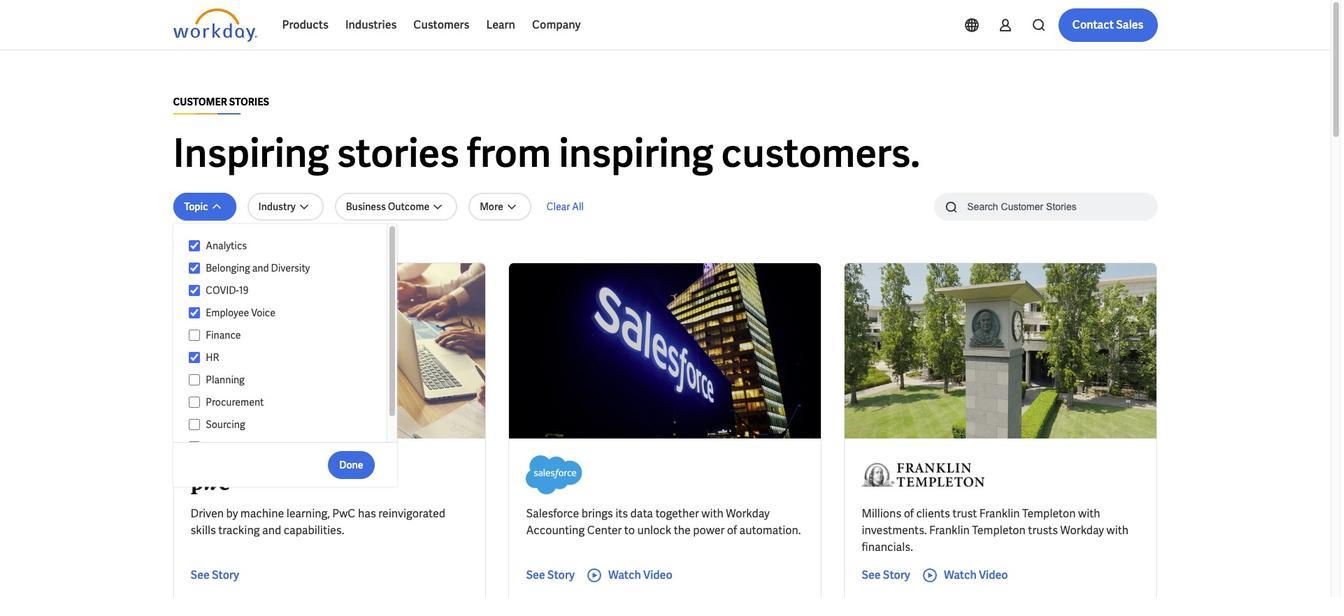 Task type: describe. For each thing, give the bounding box(es) containing it.
see story for millions of clients trust franklin templeton with investments. franklin templeton trusts workday with financials.
[[862, 569, 910, 583]]

the
[[674, 524, 691, 538]]

trusts
[[1028, 524, 1058, 538]]

results
[[191, 240, 224, 252]]

0 vertical spatial templeton
[[1022, 507, 1076, 522]]

employee
[[206, 307, 249, 320]]

all
[[572, 201, 584, 213]]

diversity
[[271, 262, 310, 275]]

hr
[[206, 352, 219, 364]]

unlock
[[637, 524, 672, 538]]

more
[[480, 201, 503, 213]]

stories
[[337, 128, 459, 179]]

contact sales
[[1073, 17, 1144, 32]]

video for to
[[643, 569, 673, 583]]

customers
[[414, 17, 470, 32]]

finance
[[206, 329, 241, 342]]

business outcome
[[346, 201, 429, 213]]

sourcing
[[206, 419, 245, 431]]

by
[[226, 507, 238, 522]]

429
[[173, 240, 189, 252]]

watch video link for center
[[586, 568, 673, 585]]

skills
[[191, 524, 216, 538]]

customer stories
[[173, 96, 269, 108]]

driven
[[191, 507, 224, 522]]

covid-19
[[206, 285, 249, 297]]

see for millions of clients trust franklin templeton with investments. franklin templeton trusts workday with financials.
[[862, 569, 881, 583]]

watch for franklin
[[944, 569, 977, 583]]

story for millions of clients trust franklin templeton with investments. franklin templeton trusts workday with financials.
[[883, 569, 910, 583]]

workday inside millions of clients trust franklin templeton with investments. franklin templeton trusts workday with financials.
[[1061, 524, 1104, 538]]

hr link
[[200, 350, 373, 366]]

inspiring
[[559, 128, 714, 179]]

1 see story link from the left
[[191, 568, 239, 585]]

story for salesforce brings its data together with workday accounting center to unlock the power of automation.
[[547, 569, 575, 583]]

customers.
[[721, 128, 920, 179]]

covid-
[[206, 285, 239, 297]]

clear
[[547, 201, 570, 213]]

learn button
[[478, 8, 524, 42]]

done
[[339, 459, 363, 472]]

products button
[[274, 8, 337, 42]]

0 horizontal spatial franklin
[[929, 524, 970, 538]]

industries button
[[337, 8, 405, 42]]

investments.
[[862, 524, 927, 538]]

see story for salesforce brings its data together with workday accounting center to unlock the power of automation.
[[526, 569, 575, 583]]

contact sales link
[[1059, 8, 1158, 42]]

sourcing link
[[200, 417, 373, 434]]

see story link for salesforce brings its data together with workday accounting center to unlock the power of automation.
[[526, 568, 575, 585]]

planning
[[206, 374, 245, 387]]

sales
[[1116, 17, 1144, 32]]

topic button
[[173, 193, 236, 221]]

1 see from the left
[[191, 569, 210, 583]]

0 vertical spatial and
[[252, 262, 269, 275]]

technology
[[206, 441, 256, 454]]

learn
[[486, 17, 515, 32]]

trust
[[953, 507, 977, 522]]

customer
[[173, 96, 227, 108]]

of inside millions of clients trust franklin templeton with investments. franklin templeton trusts workday with financials.
[[904, 507, 914, 522]]

watch video link for franklin
[[922, 568, 1008, 585]]

machine
[[240, 507, 284, 522]]

belonging and diversity
[[206, 262, 310, 275]]

salesforce
[[526, 507, 579, 522]]

Search Customer Stories text field
[[959, 194, 1130, 219]]

pricewaterhousecoopers global licensing services corporation (pwc) image
[[191, 456, 242, 495]]

procurement link
[[200, 394, 373, 411]]

1 horizontal spatial with
[[1078, 507, 1100, 522]]

reinvigorated
[[379, 507, 445, 522]]

power
[[693, 524, 725, 538]]

analytics
[[206, 240, 247, 252]]

capabilities.
[[284, 524, 344, 538]]

millions
[[862, 507, 902, 522]]

and inside driven by machine learning, pwc has reinvigorated skills tracking and capabilities.
[[262, 524, 281, 538]]

0 vertical spatial franklin
[[980, 507, 1020, 522]]



Task type: vqa. For each thing, say whether or not it's contained in the screenshot.
Inspiring
yes



Task type: locate. For each thing, give the bounding box(es) containing it.
belonging and diversity link
[[200, 260, 373, 277]]

1 horizontal spatial watch video link
[[922, 568, 1008, 585]]

industry button
[[247, 193, 324, 221]]

see story link down the financials.
[[862, 568, 910, 585]]

see story link
[[191, 568, 239, 585], [526, 568, 575, 585], [862, 568, 910, 585]]

templeton
[[1022, 507, 1076, 522], [972, 524, 1026, 538]]

employee voice
[[206, 307, 276, 320]]

1 horizontal spatial watch
[[944, 569, 977, 583]]

learning,
[[287, 507, 330, 522]]

video down millions of clients trust franklin templeton with investments. franklin templeton trusts workday with financials.
[[979, 569, 1008, 583]]

planning link
[[200, 372, 373, 389]]

story down accounting
[[547, 569, 575, 583]]

see down skills on the left of page
[[191, 569, 210, 583]]

and
[[252, 262, 269, 275], [262, 524, 281, 538]]

clear all button
[[543, 193, 588, 221]]

see story link down accounting
[[526, 568, 575, 585]]

brings
[[582, 507, 613, 522]]

0 horizontal spatial with
[[702, 507, 724, 522]]

429 results
[[173, 240, 224, 252]]

more button
[[469, 193, 531, 221]]

video
[[643, 569, 673, 583], [979, 569, 1008, 583]]

1 horizontal spatial video
[[979, 569, 1008, 583]]

see for salesforce brings its data together with workday accounting center to unlock the power of automation.
[[526, 569, 545, 583]]

watch video for to
[[608, 569, 673, 583]]

0 horizontal spatial story
[[212, 569, 239, 583]]

topic
[[184, 201, 208, 213]]

inspiring
[[173, 128, 329, 179]]

done button
[[328, 451, 374, 479]]

3 see story from the left
[[862, 569, 910, 583]]

its
[[616, 507, 628, 522]]

2 horizontal spatial story
[[883, 569, 910, 583]]

1 see story from the left
[[191, 569, 239, 583]]

stories
[[229, 96, 269, 108]]

customers button
[[405, 8, 478, 42]]

belonging
[[206, 262, 250, 275]]

1 horizontal spatial see story link
[[526, 568, 575, 585]]

None checkbox
[[188, 240, 200, 252], [188, 262, 200, 275], [188, 285, 200, 297], [188, 307, 200, 320], [188, 352, 200, 364], [188, 374, 200, 387], [188, 419, 200, 431], [188, 240, 200, 252], [188, 262, 200, 275], [188, 285, 200, 297], [188, 307, 200, 320], [188, 352, 200, 364], [188, 374, 200, 387], [188, 419, 200, 431]]

1 horizontal spatial see story
[[526, 569, 575, 583]]

1 watch video link from the left
[[586, 568, 673, 585]]

see story link down skills on the left of page
[[191, 568, 239, 585]]

2 horizontal spatial see story link
[[862, 568, 910, 585]]

1 horizontal spatial of
[[904, 507, 914, 522]]

financials.
[[862, 541, 913, 555]]

workday
[[726, 507, 770, 522], [1061, 524, 1104, 538]]

1 horizontal spatial watch video
[[944, 569, 1008, 583]]

franklin
[[980, 507, 1020, 522], [929, 524, 970, 538]]

business outcome button
[[335, 193, 457, 221]]

video for templeton
[[979, 569, 1008, 583]]

together
[[656, 507, 699, 522]]

contact
[[1073, 17, 1114, 32]]

see story down accounting
[[526, 569, 575, 583]]

tracking
[[218, 524, 260, 538]]

1 vertical spatial of
[[727, 524, 737, 538]]

watch video
[[608, 569, 673, 583], [944, 569, 1008, 583]]

finance link
[[200, 327, 373, 344]]

workday right trusts on the right bottom
[[1061, 524, 1104, 538]]

watch
[[608, 569, 641, 583], [944, 569, 977, 583]]

of inside salesforce brings its data together with workday accounting center to unlock the power of automation.
[[727, 524, 737, 538]]

3 see from the left
[[862, 569, 881, 583]]

accounting
[[526, 524, 585, 538]]

see down accounting
[[526, 569, 545, 583]]

1 horizontal spatial franklin
[[980, 507, 1020, 522]]

analytics link
[[200, 238, 373, 255]]

0 horizontal spatial workday
[[726, 507, 770, 522]]

see down the financials.
[[862, 569, 881, 583]]

company button
[[524, 8, 589, 42]]

0 horizontal spatial video
[[643, 569, 673, 583]]

employee voice link
[[200, 305, 373, 322]]

video down unlock
[[643, 569, 673, 583]]

2 horizontal spatial see
[[862, 569, 881, 583]]

voice
[[251, 307, 276, 320]]

and left diversity
[[252, 262, 269, 275]]

2 see story from the left
[[526, 569, 575, 583]]

1 horizontal spatial workday
[[1061, 524, 1104, 538]]

salesforce brings its data together with workday accounting center to unlock the power of automation.
[[526, 507, 801, 538]]

millions of clients trust franklin templeton with investments. franklin templeton trusts workday with financials.
[[862, 507, 1129, 555]]

2 story from the left
[[547, 569, 575, 583]]

1 horizontal spatial see
[[526, 569, 545, 583]]

technology link
[[200, 439, 373, 456]]

industries
[[345, 17, 397, 32]]

go to the homepage image
[[173, 8, 257, 42]]

1 watch video from the left
[[608, 569, 673, 583]]

0 horizontal spatial watch
[[608, 569, 641, 583]]

watch video link down to
[[586, 568, 673, 585]]

story down the financials.
[[883, 569, 910, 583]]

with inside salesforce brings its data together with workday accounting center to unlock the power of automation.
[[702, 507, 724, 522]]

watch down to
[[608, 569, 641, 583]]

clear all
[[547, 201, 584, 213]]

1 vertical spatial workday
[[1061, 524, 1104, 538]]

center
[[587, 524, 622, 538]]

2 horizontal spatial with
[[1107, 524, 1129, 538]]

company
[[532, 17, 581, 32]]

watch video for templeton
[[944, 569, 1008, 583]]

franklin down the trust
[[929, 524, 970, 538]]

2 watch from the left
[[944, 569, 977, 583]]

with
[[702, 507, 724, 522], [1078, 507, 1100, 522], [1107, 524, 1129, 538]]

clients
[[916, 507, 950, 522]]

covid-19 link
[[200, 283, 373, 299]]

templeton down the trust
[[972, 524, 1026, 538]]

0 vertical spatial workday
[[726, 507, 770, 522]]

see story down the financials.
[[862, 569, 910, 583]]

3 see story link from the left
[[862, 568, 910, 585]]

pwc
[[332, 507, 356, 522]]

watch video link down millions of clients trust franklin templeton with investments. franklin templeton trusts workday with financials.
[[922, 568, 1008, 585]]

watch video down millions of clients trust franklin templeton with investments. franklin templeton trusts workday with financials.
[[944, 569, 1008, 583]]

see
[[191, 569, 210, 583], [526, 569, 545, 583], [862, 569, 881, 583]]

0 horizontal spatial see story
[[191, 569, 239, 583]]

0 horizontal spatial see
[[191, 569, 210, 583]]

watch video down to
[[608, 569, 673, 583]]

see story link for millions of clients trust franklin templeton with investments. franklin templeton trusts workday with financials.
[[862, 568, 910, 585]]

1 vertical spatial and
[[262, 524, 281, 538]]

salesforce.com image
[[526, 456, 582, 495]]

1 horizontal spatial story
[[547, 569, 575, 583]]

2 video from the left
[[979, 569, 1008, 583]]

0 horizontal spatial watch video
[[608, 569, 673, 583]]

franklin templeton companies, llc image
[[862, 456, 985, 495]]

2 see from the left
[[526, 569, 545, 583]]

0 horizontal spatial of
[[727, 524, 737, 538]]

of right the power
[[727, 524, 737, 538]]

business
[[346, 201, 386, 213]]

1 video from the left
[[643, 569, 673, 583]]

2 watch video from the left
[[944, 569, 1008, 583]]

1 vertical spatial franklin
[[929, 524, 970, 538]]

and down machine
[[262, 524, 281, 538]]

procurement
[[206, 397, 264, 409]]

see story
[[191, 569, 239, 583], [526, 569, 575, 583], [862, 569, 910, 583]]

0 horizontal spatial watch video link
[[586, 568, 673, 585]]

automation.
[[740, 524, 801, 538]]

0 vertical spatial of
[[904, 507, 914, 522]]

of
[[904, 507, 914, 522], [727, 524, 737, 538]]

data
[[631, 507, 653, 522]]

industry
[[258, 201, 296, 213]]

1 vertical spatial templeton
[[972, 524, 1026, 538]]

1 story from the left
[[212, 569, 239, 583]]

watch for center
[[608, 569, 641, 583]]

story down the tracking
[[212, 569, 239, 583]]

products
[[282, 17, 329, 32]]

0 horizontal spatial see story link
[[191, 568, 239, 585]]

2 horizontal spatial see story
[[862, 569, 910, 583]]

to
[[624, 524, 635, 538]]

story
[[212, 569, 239, 583], [547, 569, 575, 583], [883, 569, 910, 583]]

has
[[358, 507, 376, 522]]

templeton up trusts on the right bottom
[[1022, 507, 1076, 522]]

2 see story link from the left
[[526, 568, 575, 585]]

see story down skills on the left of page
[[191, 569, 239, 583]]

driven by machine learning, pwc has reinvigorated skills tracking and capabilities.
[[191, 507, 445, 538]]

19
[[239, 285, 249, 297]]

outcome
[[388, 201, 429, 213]]

None checkbox
[[188, 329, 200, 342], [188, 397, 200, 409], [188, 441, 200, 454], [188, 329, 200, 342], [188, 397, 200, 409], [188, 441, 200, 454]]

franklin right the trust
[[980, 507, 1020, 522]]

from
[[467, 128, 551, 179]]

2 watch video link from the left
[[922, 568, 1008, 585]]

of up investments.
[[904, 507, 914, 522]]

workday inside salesforce brings its data together with workday accounting center to unlock the power of automation.
[[726, 507, 770, 522]]

3 story from the left
[[883, 569, 910, 583]]

workday up automation.
[[726, 507, 770, 522]]

inspiring stories from inspiring customers.
[[173, 128, 920, 179]]

watch down millions of clients trust franklin templeton with investments. franklin templeton trusts workday with financials.
[[944, 569, 977, 583]]

1 watch from the left
[[608, 569, 641, 583]]



